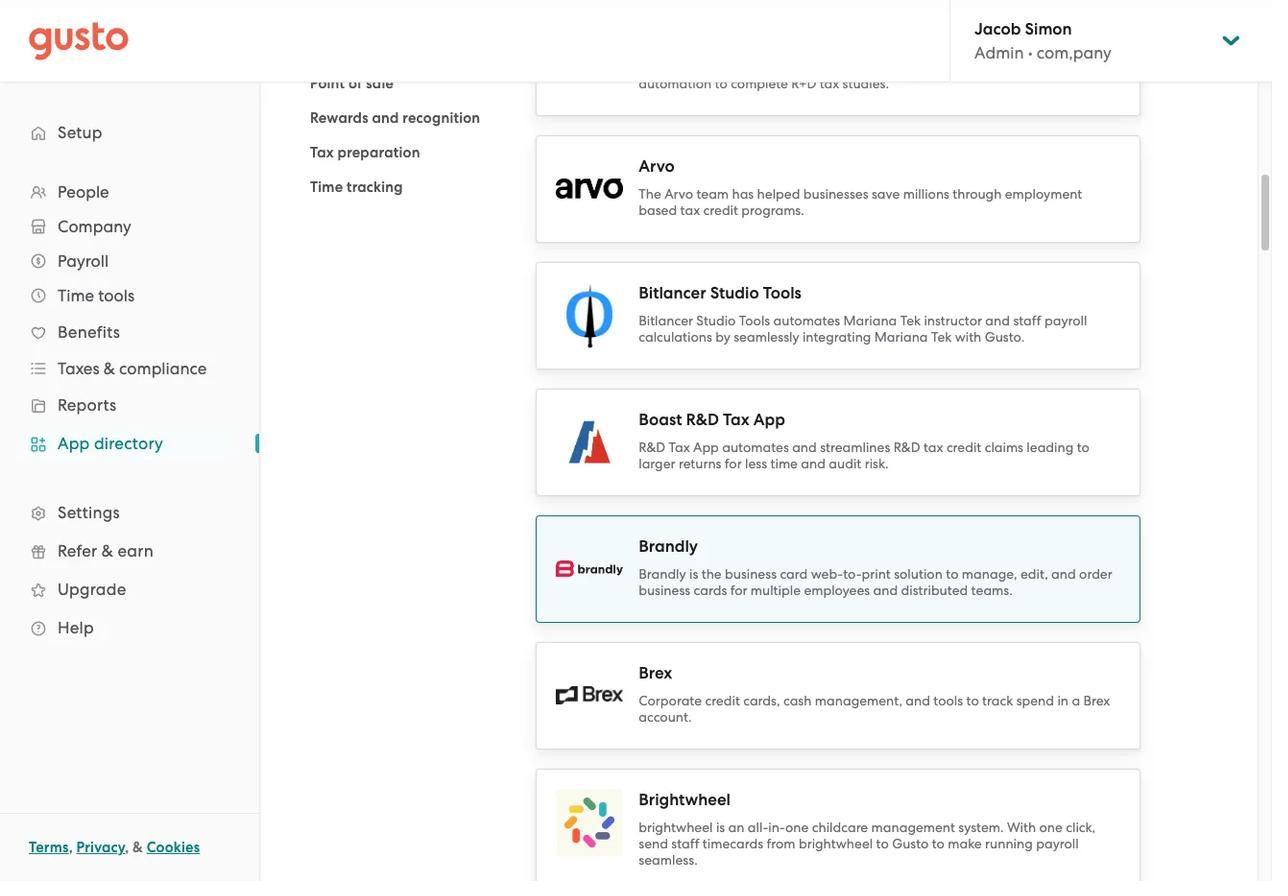 Task type: describe. For each thing, give the bounding box(es) containing it.
list containing people
[[0, 175, 259, 647]]

credit inside the boast r&d tax app r&d tax app automates and streamlines r&d tax credit claims leading to larger returns for less time and audit risk.
[[947, 440, 982, 455]]

compliance
[[119, 359, 207, 379]]

1 , from the left
[[69, 840, 73, 857]]

1 one from the left
[[786, 820, 809, 835]]

management,
[[815, 693, 903, 708]]

0 horizontal spatial brightwheel
[[639, 820, 713, 835]]

and down print
[[874, 583, 898, 598]]

refer & earn
[[58, 542, 154, 561]]

upgrade
[[58, 580, 126, 599]]

gusto
[[893, 836, 929, 852]]

studies.
[[843, 75, 890, 91]]

brex corporate credit cards, cash management, and tools to track spend in a brex account.
[[639, 663, 1111, 725]]

earn
[[118, 542, 154, 561]]

0 horizontal spatial tax
[[310, 144, 334, 161]]

taxes & compliance button
[[19, 352, 240, 386]]

reports link
[[19, 388, 240, 423]]

to inside brandly brandly is the business card web-to-print solution to manage, edit, and order business cards for multiple employees and distributed teams.
[[947, 566, 959, 582]]

benefits
[[58, 323, 120, 342]]

1 brandly from the top
[[639, 537, 698, 557]]

automates inside the boast r&d tax app r&d tax app automates and streamlines r&d tax credit claims leading to larger returns for less time and audit risk.
[[723, 440, 789, 455]]

2 horizontal spatial r&d
[[894, 440, 921, 455]]

automation
[[639, 75, 712, 91]]

to inside the boast r&d tax app r&d tax app automates and streamlines r&d tax credit claims leading to larger returns for less time and audit risk.
[[1078, 440, 1090, 455]]

payroll inside bitlancer studio tools bitlancer studio tools automates mariana tek instructor and staff payroll calculations by seamlessly integrating mariana tek with gusto.
[[1045, 313, 1088, 328]]

to left the make
[[933, 836, 945, 852]]

returns
[[679, 456, 722, 471]]

credit inside arvo the arvo team has helped businesses save millions through employment based tax credit programs.
[[704, 202, 739, 218]]

1 vertical spatial brex
[[1084, 693, 1111, 708]]

web-
[[811, 566, 844, 582]]

time tracking link
[[310, 179, 403, 196]]

time tools
[[58, 286, 135, 305]]

cards
[[694, 583, 727, 598]]

print
[[862, 566, 891, 582]]

1 vertical spatial business
[[639, 583, 691, 598]]

tools inside brex corporate credit cards, cash management, and tools to track spend in a brex account.
[[934, 693, 964, 708]]

credit inside brex corporate credit cards, cash management, and tools to track spend in a brex account.
[[706, 693, 741, 708]]

a
[[1072, 693, 1081, 708]]

taxes
[[58, 359, 100, 379]]

corporate
[[639, 693, 702, 708]]

brandly logo image
[[556, 561, 624, 577]]

admin
[[975, 43, 1025, 62]]

cookies button
[[147, 837, 200, 860]]

the ardius platform integrates with existing financial platforms and utilizes automation to complete r+d tax studies. button
[[536, 8, 1141, 116]]

with inside bitlancer studio tools bitlancer studio tools automates mariana tek instructor and staff payroll calculations by seamlessly integrating mariana tek with gusto.
[[956, 329, 982, 344]]

system.
[[959, 820, 1004, 835]]

upgrade link
[[19, 573, 240, 607]]

existing
[[859, 59, 906, 74]]

team
[[697, 186, 729, 201]]

cards,
[[744, 693, 781, 708]]

tracking
[[347, 179, 403, 196]]

1 vertical spatial tek
[[932, 329, 952, 344]]

settings link
[[19, 496, 240, 530]]

setup
[[58, 123, 103, 142]]

rewards and recognition
[[310, 110, 481, 127]]

0 vertical spatial tools
[[763, 283, 802, 303]]

point of sale link
[[310, 75, 394, 92]]

programs.
[[742, 202, 805, 218]]

1 vertical spatial studio
[[697, 313, 736, 328]]

for inside the boast r&d tax app r&d tax app automates and streamlines r&d tax credit claims leading to larger returns for less time and audit risk.
[[725, 456, 742, 471]]

jacob
[[975, 19, 1022, 39]]

privacy link
[[76, 840, 125, 857]]

spend
[[1017, 693, 1055, 708]]

gusto.
[[985, 329, 1025, 344]]

utilizes
[[1057, 59, 1098, 74]]

1 vertical spatial tax
[[723, 410, 750, 430]]

timecards
[[703, 836, 764, 852]]

running
[[986, 836, 1033, 852]]

2 horizontal spatial app
[[754, 410, 786, 430]]

1 horizontal spatial tax
[[669, 440, 690, 455]]

company button
[[19, 209, 240, 244]]

all-
[[748, 820, 769, 835]]

point
[[310, 75, 345, 92]]

1 vertical spatial tools
[[740, 313, 771, 328]]

audit
[[829, 456, 862, 471]]

click,
[[1067, 820, 1096, 835]]

make
[[948, 836, 982, 852]]

list containing point of sale
[[310, 0, 507, 199]]

larger
[[639, 456, 676, 471]]

in
[[1058, 693, 1069, 708]]

0 vertical spatial tek
[[901, 313, 921, 328]]

point of sale
[[310, 75, 394, 92]]

account.
[[639, 709, 692, 725]]

of
[[349, 75, 363, 92]]

brightwheel logo image
[[556, 789, 624, 856]]

teams.
[[972, 583, 1013, 598]]

multiple
[[751, 583, 801, 598]]

2 brandly from the top
[[639, 566, 687, 582]]

an
[[729, 820, 745, 835]]

tax inside arvo the arvo team has helped businesses save millions through employment based tax credit programs.
[[681, 202, 700, 218]]

terms
[[29, 840, 69, 857]]

1 horizontal spatial app
[[694, 440, 719, 455]]

boast
[[639, 410, 683, 430]]

2 vertical spatial &
[[133, 840, 143, 857]]

integrating
[[803, 329, 872, 344]]

app directory link
[[19, 427, 240, 461]]

is for brandly
[[690, 566, 699, 582]]

arvo the arvo team has helped businesses save millions through employment based tax credit programs.
[[639, 156, 1083, 218]]

edit,
[[1021, 566, 1049, 582]]

leading
[[1027, 440, 1074, 455]]

seamlessly
[[734, 329, 800, 344]]

staff inside bitlancer studio tools bitlancer studio tools automates mariana tek instructor and staff payroll calculations by seamlessly integrating mariana tek with gusto.
[[1014, 313, 1042, 328]]

brightwheel brightwheel is an all-in-one childcare management system. with one click, send staff timecards from brightwheel to gusto to make running payroll seamless.
[[639, 790, 1096, 868]]

less
[[746, 456, 768, 471]]

bitlancer studio tools bitlancer studio tools automates mariana tek instructor and staff payroll calculations by seamlessly integrating mariana tek with gusto.
[[639, 283, 1088, 344]]

0 vertical spatial arvo
[[639, 156, 675, 176]]

preparation
[[338, 144, 420, 161]]

1 horizontal spatial r&d
[[686, 410, 720, 430]]

1 vertical spatial arvo
[[665, 186, 694, 201]]

businesses
[[804, 186, 869, 201]]

com,pany
[[1037, 43, 1112, 62]]

in-
[[769, 820, 786, 835]]

boast r&d tax app r&d tax app automates and streamlines r&d tax credit claims leading to larger returns for less time and audit risk.
[[639, 410, 1090, 471]]

cookies
[[147, 840, 200, 857]]

the inside arvo the arvo team has helped businesses save millions through employment based tax credit programs.
[[639, 186, 662, 201]]



Task type: vqa. For each thing, say whether or not it's contained in the screenshot.
integrates
yes



Task type: locate. For each thing, give the bounding box(es) containing it.
1 vertical spatial brightwheel
[[799, 836, 873, 852]]

and left utilizes
[[1029, 59, 1053, 74]]

1 vertical spatial with
[[956, 329, 982, 344]]

0 vertical spatial studio
[[711, 283, 760, 303]]

with
[[1008, 820, 1037, 835]]

1 vertical spatial brandly
[[639, 566, 687, 582]]

1 horizontal spatial staff
[[1014, 313, 1042, 328]]

, left "privacy" link
[[69, 840, 73, 857]]

settings
[[58, 503, 120, 523]]

& right taxes
[[104, 359, 115, 379]]

instructor
[[925, 313, 983, 328]]

brandly up cards
[[639, 537, 698, 557]]

automates up less
[[723, 440, 789, 455]]

0 horizontal spatial business
[[639, 583, 691, 598]]

to inside brex corporate credit cards, cash management, and tools to track spend in a brex account.
[[967, 693, 980, 708]]

the up automation
[[639, 59, 662, 74]]

the up based
[[639, 186, 662, 201]]

payroll
[[58, 252, 109, 271]]

2 horizontal spatial tax
[[723, 410, 750, 430]]

staff up seamless.
[[672, 836, 700, 852]]

to-
[[844, 566, 862, 582]]

r&d right streamlines
[[894, 440, 921, 455]]

is
[[690, 566, 699, 582], [717, 820, 725, 835]]

sale
[[366, 75, 394, 92]]

r&d right boast on the top of the page
[[686, 410, 720, 430]]

tools
[[98, 286, 135, 305], [934, 693, 964, 708]]

1 the from the top
[[639, 59, 662, 74]]

with down instructor at the top
[[956, 329, 982, 344]]

•
[[1029, 43, 1033, 62]]

ardius
[[665, 59, 704, 74]]

brandly
[[639, 537, 698, 557], [639, 566, 687, 582]]

helped
[[758, 186, 801, 201]]

0 vertical spatial with
[[829, 59, 856, 74]]

with up studies.
[[829, 59, 856, 74]]

1 horizontal spatial tax
[[820, 75, 840, 91]]

1 horizontal spatial brightwheel
[[799, 836, 873, 852]]

0 vertical spatial for
[[725, 456, 742, 471]]

arvo
[[639, 156, 675, 176], [665, 186, 694, 201]]

2 vertical spatial tax
[[924, 440, 944, 455]]

1 vertical spatial tools
[[934, 693, 964, 708]]

staff
[[1014, 313, 1042, 328], [672, 836, 700, 852]]

credit left cards,
[[706, 693, 741, 708]]

1 horizontal spatial time
[[310, 179, 343, 196]]

& for earn
[[102, 542, 113, 561]]

1 horizontal spatial one
[[1040, 820, 1063, 835]]

brandly brandly is the business card web-to-print solution to manage, edit, and order business cards for multiple employees and distributed teams.
[[639, 537, 1113, 598]]

is left the
[[690, 566, 699, 582]]

1 horizontal spatial with
[[956, 329, 982, 344]]

management
[[872, 820, 956, 835]]

and up time
[[793, 440, 817, 455]]

brightwheel
[[639, 790, 731, 810]]

automates
[[774, 313, 841, 328], [723, 440, 789, 455]]

1 vertical spatial bitlancer
[[639, 313, 694, 328]]

, left cookies
[[125, 840, 129, 857]]

business up multiple at the right bottom
[[725, 566, 777, 582]]

time tools button
[[19, 279, 240, 313]]

through
[[953, 186, 1002, 201]]

and up gusto.
[[986, 313, 1011, 328]]

calculations
[[639, 329, 713, 344]]

& inside dropdown button
[[104, 359, 115, 379]]

gusto navigation element
[[0, 83, 259, 678]]

brightwheel down childcare
[[799, 836, 873, 852]]

cash
[[784, 693, 812, 708]]

0 horizontal spatial app
[[58, 434, 90, 453]]

& left cookies
[[133, 840, 143, 857]]

childcare
[[813, 820, 869, 835]]

is inside brightwheel brightwheel is an all-in-one childcare management system. with one click, send staff timecards from brightwheel to gusto to make running payroll seamless.
[[717, 820, 725, 835]]

1 horizontal spatial brex
[[1084, 693, 1111, 708]]

one right with
[[1040, 820, 1063, 835]]

time inside dropdown button
[[58, 286, 94, 305]]

1 bitlancer from the top
[[639, 283, 707, 303]]

tax inside the boast r&d tax app r&d tax app automates and streamlines r&d tax credit claims leading to larger returns for less time and audit risk.
[[924, 440, 944, 455]]

tools inside dropdown button
[[98, 286, 135, 305]]

jacob simon admin • com,pany
[[975, 19, 1112, 62]]

for right cards
[[731, 583, 748, 598]]

and down sale
[[372, 110, 399, 127]]

track
[[983, 693, 1014, 708]]

for inside brandly brandly is the business card web-to-print solution to manage, edit, and order business cards for multiple employees and distributed teams.
[[731, 583, 748, 598]]

tax
[[310, 144, 334, 161], [723, 410, 750, 430], [669, 440, 690, 455]]

one
[[786, 820, 809, 835], [1040, 820, 1063, 835]]

tools left track
[[934, 693, 964, 708]]

from
[[767, 836, 796, 852]]

1 horizontal spatial tek
[[932, 329, 952, 344]]

with
[[829, 59, 856, 74], [956, 329, 982, 344]]

1 vertical spatial is
[[717, 820, 725, 835]]

terms , privacy , & cookies
[[29, 840, 200, 857]]

tools
[[763, 283, 802, 303], [740, 313, 771, 328]]

0 vertical spatial tools
[[98, 286, 135, 305]]

time left tracking
[[310, 179, 343, 196]]

0 horizontal spatial tek
[[901, 313, 921, 328]]

0 horizontal spatial brex
[[639, 663, 673, 684]]

app directory
[[58, 434, 163, 453]]

0 horizontal spatial r&d
[[639, 440, 666, 455]]

0 vertical spatial the
[[639, 59, 662, 74]]

to
[[715, 75, 728, 91], [1078, 440, 1090, 455], [947, 566, 959, 582], [967, 693, 980, 708], [877, 836, 889, 852], [933, 836, 945, 852]]

r+d
[[792, 75, 817, 91]]

privacy
[[76, 840, 125, 857]]

1 vertical spatial for
[[731, 583, 748, 598]]

and right edit, at the bottom right of the page
[[1052, 566, 1077, 582]]

the
[[702, 566, 722, 582]]

staff up gusto.
[[1014, 313, 1042, 328]]

2 horizontal spatial tax
[[924, 440, 944, 455]]

& for compliance
[[104, 359, 115, 379]]

app up 'returns'
[[694, 440, 719, 455]]

and right management,
[[906, 693, 931, 708]]

0 vertical spatial time
[[310, 179, 343, 196]]

tax inside the ardius platform integrates with existing financial platforms and utilizes automation to complete r+d tax studies.
[[820, 75, 840, 91]]

boast r&d tax app logo image
[[556, 409, 624, 476]]

1 vertical spatial credit
[[947, 440, 982, 455]]

time down the payroll
[[58, 286, 94, 305]]

0 vertical spatial staff
[[1014, 313, 1042, 328]]

time for time tools
[[58, 286, 94, 305]]

tek down instructor at the top
[[932, 329, 952, 344]]

0 vertical spatial &
[[104, 359, 115, 379]]

is left 'an'
[[717, 820, 725, 835]]

arvo logo image
[[556, 179, 624, 198]]

1 vertical spatial payroll
[[1037, 836, 1079, 852]]

rewards
[[310, 110, 369, 127]]

2 bitlancer from the top
[[639, 313, 694, 328]]

tax right r+d
[[820, 75, 840, 91]]

1 horizontal spatial business
[[725, 566, 777, 582]]

by
[[716, 329, 731, 344]]

company
[[58, 217, 131, 236]]

one up 'from'
[[786, 820, 809, 835]]

0 horizontal spatial time
[[58, 286, 94, 305]]

and inside the ardius platform integrates with existing financial platforms and utilizes automation to complete r+d tax studies.
[[1029, 59, 1053, 74]]

2 the from the top
[[639, 186, 662, 201]]

1 vertical spatial the
[[639, 186, 662, 201]]

distributed
[[902, 583, 969, 598]]

credit left claims
[[947, 440, 982, 455]]

0 vertical spatial brightwheel
[[639, 820, 713, 835]]

complete
[[731, 75, 789, 91]]

0 horizontal spatial one
[[786, 820, 809, 835]]

benefits link
[[19, 315, 240, 350]]

risk.
[[865, 456, 889, 471]]

0 horizontal spatial tools
[[98, 286, 135, 305]]

tax down rewards
[[310, 144, 334, 161]]

tax up 'returns'
[[669, 440, 690, 455]]

simon
[[1026, 19, 1073, 39]]

0 vertical spatial bitlancer
[[639, 283, 707, 303]]

1 vertical spatial time
[[58, 286, 94, 305]]

to left track
[[967, 693, 980, 708]]

to left gusto at the right of the page
[[877, 836, 889, 852]]

time tracking
[[310, 179, 403, 196]]

tek left instructor at the top
[[901, 313, 921, 328]]

list
[[310, 0, 507, 199], [0, 175, 259, 647]]

r&d up 'larger'
[[639, 440, 666, 455]]

1 vertical spatial tax
[[681, 202, 700, 218]]

app inside 'link'
[[58, 434, 90, 453]]

0 vertical spatial business
[[725, 566, 777, 582]]

2 one from the left
[[1040, 820, 1063, 835]]

to down platform
[[715, 75, 728, 91]]

the ardius platform integrates with existing financial platforms and utilizes automation to complete r+d tax studies.
[[639, 59, 1098, 91]]

0 vertical spatial automates
[[774, 313, 841, 328]]

home image
[[29, 22, 129, 60]]

has
[[732, 186, 754, 201]]

time for time tracking
[[310, 179, 343, 196]]

1 horizontal spatial ,
[[125, 840, 129, 857]]

0 horizontal spatial list
[[0, 175, 259, 647]]

app up less
[[754, 410, 786, 430]]

manage,
[[962, 566, 1018, 582]]

to up 'distributed'
[[947, 566, 959, 582]]

brightwheel up send
[[639, 820, 713, 835]]

brandly left the
[[639, 566, 687, 582]]

and inside bitlancer studio tools bitlancer studio tools automates mariana tek instructor and staff payroll calculations by seamlessly integrating mariana tek with gusto.
[[986, 313, 1011, 328]]

0 horizontal spatial tax
[[681, 202, 700, 218]]

for left less
[[725, 456, 742, 471]]

brex up corporate
[[639, 663, 673, 684]]

tax down team
[[681, 202, 700, 218]]

people
[[58, 183, 109, 202]]

0 vertical spatial tax
[[310, 144, 334, 161]]

1 vertical spatial &
[[102, 542, 113, 561]]

directory
[[94, 434, 163, 453]]

app down reports
[[58, 434, 90, 453]]

people button
[[19, 175, 240, 209]]

0 vertical spatial is
[[690, 566, 699, 582]]

is for brightwheel
[[717, 820, 725, 835]]

tek
[[901, 313, 921, 328], [932, 329, 952, 344]]

0 horizontal spatial is
[[690, 566, 699, 582]]

tax preparation
[[310, 144, 420, 161]]

and right time
[[802, 456, 826, 471]]

payroll
[[1045, 313, 1088, 328], [1037, 836, 1079, 852]]

recognition
[[403, 110, 481, 127]]

the
[[639, 59, 662, 74], [639, 186, 662, 201]]

and inside brex corporate credit cards, cash management, and tools to track spend in a brex account.
[[906, 693, 931, 708]]

automates inside bitlancer studio tools bitlancer studio tools automates mariana tek instructor and staff payroll calculations by seamlessly integrating mariana tek with gusto.
[[774, 313, 841, 328]]

staff inside brightwheel brightwheel is an all-in-one childcare management system. with one click, send staff timecards from brightwheel to gusto to make running payroll seamless.
[[672, 836, 700, 852]]

platforms
[[966, 59, 1025, 74]]

platform
[[707, 59, 761, 74]]

tax
[[820, 75, 840, 91], [681, 202, 700, 218], [924, 440, 944, 455]]

tax up less
[[723, 410, 750, 430]]

1 vertical spatial mariana
[[875, 329, 929, 344]]

save
[[872, 186, 900, 201]]

0 horizontal spatial staff
[[672, 836, 700, 852]]

2 vertical spatial credit
[[706, 693, 741, 708]]

card
[[780, 566, 808, 582]]

the inside the ardius platform integrates with existing financial platforms and utilizes automation to complete r+d tax studies.
[[639, 59, 662, 74]]

to inside the ardius platform integrates with existing financial platforms and utilizes automation to complete r+d tax studies.
[[715, 75, 728, 91]]

0 vertical spatial brex
[[639, 663, 673, 684]]

terms link
[[29, 840, 69, 857]]

0 vertical spatial payroll
[[1045, 313, 1088, 328]]

0 vertical spatial credit
[[704, 202, 739, 218]]

tax left claims
[[924, 440, 944, 455]]

seamless.
[[639, 853, 698, 868]]

0 vertical spatial mariana
[[844, 313, 898, 328]]

0 horizontal spatial ,
[[69, 840, 73, 857]]

automates up integrating
[[774, 313, 841, 328]]

2 , from the left
[[125, 840, 129, 857]]

mariana up integrating
[[844, 313, 898, 328]]

brex logo image
[[556, 687, 624, 705]]

mariana down instructor at the top
[[875, 329, 929, 344]]

credit down team
[[704, 202, 739, 218]]

solution
[[895, 566, 943, 582]]

payroll inside brightwheel brightwheel is an all-in-one childcare management system. with one click, send staff timecards from brightwheel to gusto to make running payroll seamless.
[[1037, 836, 1079, 852]]

help
[[58, 619, 94, 638]]

claims
[[985, 440, 1024, 455]]

with inside the ardius platform integrates with existing financial platforms and utilizes automation to complete r+d tax studies.
[[829, 59, 856, 74]]

& left earn
[[102, 542, 113, 561]]

is inside brandly brandly is the business card web-to-print solution to manage, edit, and order business cards for multiple employees and distributed teams.
[[690, 566, 699, 582]]

0 vertical spatial brandly
[[639, 537, 698, 557]]

bitlancer studio tools logo image
[[556, 282, 624, 349]]

1 horizontal spatial list
[[310, 0, 507, 199]]

taxes & compliance
[[58, 359, 207, 379]]

to right leading
[[1078, 440, 1090, 455]]

1 vertical spatial automates
[[723, 440, 789, 455]]

reports
[[58, 396, 117, 415]]

0 horizontal spatial with
[[829, 59, 856, 74]]

tools down payroll dropdown button
[[98, 286, 135, 305]]

1 horizontal spatial is
[[717, 820, 725, 835]]

0 vertical spatial tax
[[820, 75, 840, 91]]

brex right a
[[1084, 693, 1111, 708]]

1 horizontal spatial tools
[[934, 693, 964, 708]]

tax preparation link
[[310, 144, 420, 161]]

2 vertical spatial tax
[[669, 440, 690, 455]]

business left cards
[[639, 583, 691, 598]]

payroll button
[[19, 244, 240, 279]]

1 vertical spatial staff
[[672, 836, 700, 852]]

streamlines
[[821, 440, 891, 455]]



